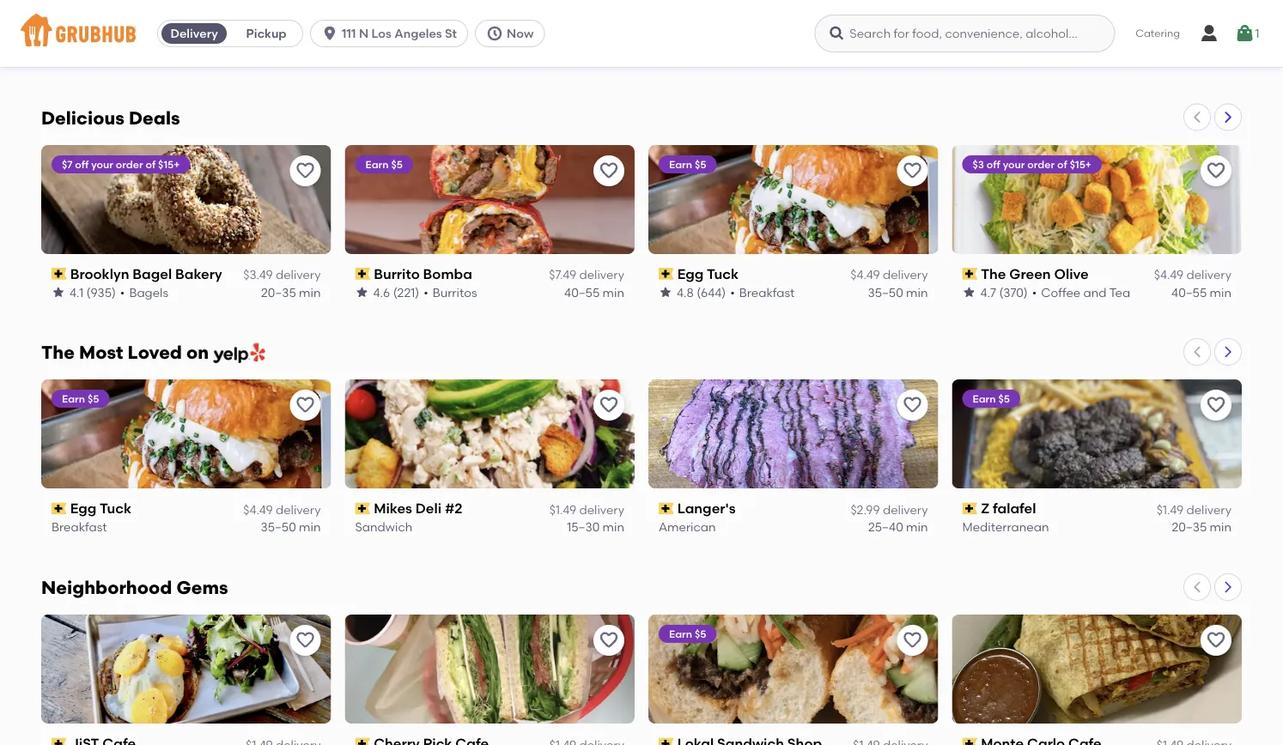 Task type: describe. For each thing, give the bounding box(es) containing it.
z
[[981, 501, 990, 517]]

40–55 min for burrito bomba
[[565, 285, 625, 299]]

4.6 for 4.6 (221)
[[373, 285, 390, 299]]

order for bagel
[[116, 158, 143, 170]]

subscription pass image for chick-fil-a
[[52, 32, 67, 44]]

z falafel
[[981, 501, 1037, 517]]

mcdonald's
[[374, 30, 454, 47]]

20–35 min for brooklyn bagel bakery
[[261, 285, 321, 299]]

jist cafe logo image
[[41, 615, 331, 724]]

fil-
[[115, 30, 133, 47]]

catering
[[1136, 27, 1180, 39]]

sandwich
[[355, 520, 413, 535]]

$7.49 delivery
[[549, 267, 625, 282]]

40–55 min for the green olive
[[1172, 285, 1232, 299]]

111
[[342, 26, 356, 41]]

0 horizontal spatial 35–50
[[261, 520, 296, 535]]

$1.99 delivery for chick-fil-a
[[246, 32, 321, 47]]

(382)
[[697, 49, 726, 64]]

(644)
[[697, 285, 726, 299]]

brooklyn
[[70, 265, 129, 282]]

falafel
[[993, 501, 1037, 517]]

n
[[359, 26, 369, 41]]

1 vertical spatial tuck
[[100, 501, 131, 517]]

green
[[1010, 265, 1051, 282]]

#2
[[445, 501, 463, 517]]

los
[[372, 26, 392, 41]]

15–30 min
[[567, 520, 625, 535]]

american down st
[[432, 49, 489, 64]]

deli
[[416, 501, 442, 517]]

• for 4.7 (370)
[[1032, 285, 1037, 299]]

(221)
[[393, 285, 419, 299]]

burrito bomba
[[374, 265, 472, 282]]

delivery button
[[158, 20, 230, 47]]

$3
[[973, 158, 985, 170]]

star icon image left 4.6 (382)
[[659, 50, 673, 64]]

pickup
[[246, 26, 287, 41]]

4.6 (382)
[[677, 49, 726, 64]]

delicious
[[41, 107, 125, 129]]

$4.49 for breakfast
[[851, 267, 880, 282]]

z falafel logo image
[[952, 380, 1242, 489]]

$1.49 delivery for z falafel
[[1157, 503, 1232, 517]]

main navigation navigation
[[0, 0, 1284, 67]]

chick-
[[70, 30, 115, 47]]

delivery inside $1.49 delivery link
[[883, 32, 928, 47]]

20–35 for ihop
[[1172, 49, 1207, 64]]

0 horizontal spatial svg image
[[828, 25, 846, 42]]

coffee
[[1041, 285, 1081, 299]]

neighborhood
[[41, 577, 172, 599]]

40–55 for the green olive
[[1172, 285, 1207, 299]]

$15+ for bakery
[[158, 158, 180, 170]]

mikes
[[374, 501, 412, 517]]

subscription pass image for z falafel
[[963, 503, 978, 515]]

$7 off your order of $15+
[[62, 158, 180, 170]]

$5 for lokal sandwich shop logo
[[695, 628, 707, 641]]

0 vertical spatial breakfast
[[740, 285, 795, 299]]

3.9 (1645)
[[981, 49, 1034, 64]]

the green olive
[[981, 265, 1089, 282]]

$3 off your order of $15+
[[973, 158, 1092, 170]]

bomba
[[423, 265, 472, 282]]

earn $5 for burrito bomba logo
[[366, 158, 403, 170]]

and
[[1084, 285, 1107, 299]]

burrito bomba logo image
[[345, 145, 635, 254]]

• bagels for 4.6 (382)
[[730, 49, 779, 64]]

lokal sandwich shop logo image
[[649, 615, 939, 724]]

$4.49 delivery for breakfast
[[851, 267, 928, 282]]

caret left icon image for neighborhood gems
[[1191, 581, 1205, 595]]

4.8 for 4.8 (644)
[[677, 285, 694, 299]]

brooklyn bagel bakery
[[70, 265, 222, 282]]

4.7
[[981, 285, 997, 299]]

0 vertical spatial egg tuck logo image
[[649, 145, 939, 254]]

4.8 for 4.8 (77) • american
[[70, 49, 87, 64]]

111 n los angeles st
[[342, 26, 457, 41]]

earn for burrito bomba logo
[[366, 158, 389, 170]]

bagels for 4.6 (382)
[[739, 49, 779, 64]]

american right (1645)
[[1047, 49, 1105, 64]]

20–35 for brooklyn bagel bakery
[[261, 285, 296, 299]]

• for 4.1 (935)
[[120, 285, 125, 299]]

cherry pick cafe logo image
[[345, 615, 635, 724]]

0 horizontal spatial egg
[[70, 501, 97, 517]]

• coffee and tea
[[1032, 285, 1131, 299]]

$3.49 delivery
[[243, 267, 321, 282]]

monte carlo cafe logo image
[[952, 615, 1242, 724]]

20–35 for z falafel
[[1172, 520, 1207, 535]]

40–55 for burrito bomba
[[565, 285, 600, 299]]

the for the green olive
[[981, 265, 1006, 282]]

$1.49 inside $1.49 delivery link
[[853, 32, 880, 47]]

0 horizontal spatial $4.49
[[243, 503, 273, 517]]

$3.49
[[243, 267, 273, 282]]

$7.49
[[549, 267, 577, 282]]

a
[[133, 30, 143, 47]]

• breakfast
[[730, 285, 795, 299]]

4.7 (370)
[[981, 285, 1028, 299]]

deals
[[129, 107, 180, 129]]

(77)
[[90, 49, 110, 64]]

american down langer's
[[659, 520, 716, 535]]

1 horizontal spatial egg
[[678, 265, 704, 282]]

1
[[1256, 26, 1260, 41]]

the most loved on
[[41, 342, 213, 364]]

1 button
[[1235, 18, 1260, 49]]

• right "(77)"
[[115, 49, 119, 64]]

1 horizontal spatial 35–50
[[868, 285, 904, 299]]

• for 4.6 (382)
[[730, 49, 735, 64]]

$5 for burrito bomba logo
[[391, 158, 403, 170]]

$4.49 for coffee and tea
[[1154, 267, 1184, 282]]

20–35 min for z falafel
[[1172, 520, 1232, 535]]

subscription pass image for brooklyn bagel bakery
[[52, 268, 67, 280]]

20–35 for chick-fil-a
[[261, 49, 296, 64]]

$2.99 delivery
[[851, 503, 928, 517]]

bakery
[[175, 265, 222, 282]]

4.1 (935)
[[70, 285, 116, 299]]

off for brooklyn
[[75, 158, 89, 170]]

loved
[[128, 342, 182, 364]]

$1.99 for chick-fil-a
[[246, 32, 273, 47]]

subscription pass image for mikes deli #2
[[355, 503, 370, 515]]

4.6 (221)
[[373, 285, 419, 299]]

mikes deli #2
[[374, 501, 463, 517]]

angeles
[[395, 26, 442, 41]]

3.7
[[373, 49, 389, 64]]

neighborhood gems
[[41, 577, 228, 599]]

111 n los angeles st button
[[310, 20, 475, 47]]

langer's
[[678, 501, 736, 517]]



Task type: locate. For each thing, give the bounding box(es) containing it.
• for 3.9 (1645)
[[1038, 49, 1043, 64]]

svg image inside now button
[[486, 25, 503, 42]]

1 horizontal spatial egg tuck
[[678, 265, 739, 282]]

2 order from the left
[[1028, 158, 1055, 170]]

2 of from the left
[[1058, 158, 1068, 170]]

star icon image for the green olive
[[963, 285, 976, 299]]

tuck
[[707, 265, 739, 282], [100, 501, 131, 517]]

off right $7
[[75, 158, 89, 170]]

4.8 (77) • american
[[70, 49, 181, 64]]

$1.49 delivery inside $1.49 delivery link
[[853, 32, 928, 47]]

25–40
[[869, 520, 904, 535]]

0 vertical spatial egg
[[678, 265, 704, 282]]

min
[[299, 49, 321, 64], [603, 49, 625, 64], [906, 49, 928, 64], [1210, 49, 1232, 64], [299, 285, 321, 299], [603, 285, 625, 299], [906, 285, 928, 299], [1210, 285, 1232, 299], [299, 520, 321, 535], [603, 520, 625, 535], [906, 520, 928, 535], [1210, 520, 1232, 535]]

• for 4.8 (644)
[[730, 285, 735, 299]]

1 your from the left
[[91, 158, 113, 170]]

$1.49 delivery for mikes deli #2
[[550, 503, 625, 517]]

off for the
[[987, 158, 1001, 170]]

1 order from the left
[[116, 158, 143, 170]]

1 horizontal spatial $1.49
[[853, 32, 880, 47]]

0 horizontal spatial order
[[116, 158, 143, 170]]

2 vertical spatial caret left icon image
[[1191, 581, 1205, 595]]

1 horizontal spatial svg image
[[486, 25, 503, 42]]

• down the green olive
[[1032, 285, 1037, 299]]

olive
[[1055, 265, 1089, 282]]

0 horizontal spatial $1.99
[[246, 32, 273, 47]]

2 horizontal spatial svg image
[[1235, 23, 1256, 44]]

the
[[981, 265, 1006, 282], [41, 342, 75, 364]]

of
[[146, 158, 156, 170], [1058, 158, 1068, 170]]

caret right icon image for neighborhood gems
[[1222, 581, 1235, 595]]

0 vertical spatial 4.6
[[677, 49, 694, 64]]

subscription pass image
[[963, 32, 978, 44], [963, 268, 978, 280], [52, 503, 67, 515], [659, 503, 674, 515], [52, 738, 67, 746], [355, 738, 370, 746], [659, 738, 674, 746], [963, 738, 978, 746]]

save this restaurant image
[[599, 160, 619, 181], [1206, 160, 1227, 181], [295, 395, 316, 416], [1206, 395, 1227, 416], [295, 631, 316, 651], [599, 631, 619, 651], [903, 631, 923, 651], [1206, 631, 1227, 651]]

1 horizontal spatial breakfast
[[740, 285, 795, 299]]

langer's logo image
[[649, 380, 939, 489]]

20–35 min for chick-fil-a
[[261, 49, 321, 64]]

1 vertical spatial 35–50 min
[[261, 520, 321, 535]]

0 horizontal spatial 4.8
[[70, 49, 87, 64]]

2 40–55 from the left
[[1172, 285, 1207, 299]]

earn for lokal sandwich shop logo
[[669, 628, 692, 641]]

0 vertical spatial 35–50
[[868, 285, 904, 299]]

earn for the z falafel logo
[[973, 393, 996, 405]]

delicious deals
[[41, 107, 180, 129]]

$1.99 for ihop
[[1157, 32, 1184, 47]]

earn for topmost egg tuck logo
[[669, 158, 692, 170]]

40–55
[[565, 285, 600, 299], [1172, 285, 1207, 299]]

caret right icon image for delicious deals
[[1222, 110, 1235, 124]]

1 horizontal spatial $15+
[[1070, 158, 1092, 170]]

2 $1.99 from the left
[[1157, 32, 1184, 47]]

(169)
[[392, 49, 419, 64]]

$15+ for olive
[[1070, 158, 1092, 170]]

• american
[[1038, 49, 1105, 64]]

1 vertical spatial 4.6
[[373, 285, 390, 299]]

order
[[116, 158, 143, 170], [1028, 158, 1055, 170]]

the for the most loved on
[[41, 342, 75, 364]]

(1645)
[[1000, 49, 1034, 64]]

$5 for the z falafel logo
[[999, 393, 1010, 405]]

1 horizontal spatial the
[[981, 265, 1006, 282]]

off right the $3 on the top right
[[987, 158, 1001, 170]]

40–55 min right 'tea'
[[1172, 285, 1232, 299]]

2 horizontal spatial $4.49 delivery
[[1154, 267, 1232, 282]]

3.7 (169) • american
[[373, 49, 489, 64]]

pickup button
[[230, 20, 303, 47]]

1 vertical spatial 35–50
[[261, 520, 296, 535]]

subscription pass image for egg tuck
[[659, 268, 674, 280]]

subscription pass image left brooklyn
[[52, 268, 67, 280]]

0 vertical spatial caret left icon image
[[1191, 110, 1205, 124]]

1 horizontal spatial 40–55 min
[[1172, 285, 1232, 299]]

• right (935)
[[120, 285, 125, 299]]

save this restaurant button
[[290, 155, 321, 186], [594, 155, 625, 186], [897, 155, 928, 186], [1201, 155, 1232, 186], [290, 390, 321, 421], [594, 390, 625, 421], [897, 390, 928, 421], [1201, 390, 1232, 421], [290, 626, 321, 656], [594, 626, 625, 656], [897, 626, 928, 656], [1201, 626, 1232, 656]]

1 horizontal spatial 4.8
[[677, 285, 694, 299]]

1 horizontal spatial $1.99 delivery
[[1157, 32, 1232, 47]]

0 horizontal spatial 4.6
[[373, 285, 390, 299]]

ihop
[[981, 30, 1017, 47]]

of for bagel
[[146, 158, 156, 170]]

tea
[[1110, 285, 1131, 299]]

egg tuck logo image
[[649, 145, 939, 254], [41, 380, 331, 489]]

$1.99 delivery for ihop
[[1157, 32, 1232, 47]]

subscription pass image for burrito bomba
[[355, 268, 370, 280]]

1 off from the left
[[75, 158, 89, 170]]

1 horizontal spatial $4.49 delivery
[[851, 267, 928, 282]]

1 $15+ from the left
[[158, 158, 180, 170]]

1 horizontal spatial bagels
[[739, 49, 779, 64]]

0 horizontal spatial 40–55
[[565, 285, 600, 299]]

subscription pass image for mcdonald's
[[355, 32, 370, 44]]

$2.99
[[851, 503, 880, 517]]

20–35
[[261, 49, 296, 64], [565, 49, 600, 64], [869, 49, 904, 64], [1172, 49, 1207, 64], [261, 285, 296, 299], [1172, 520, 1207, 535]]

$7
[[62, 158, 73, 170]]

svg image
[[321, 25, 339, 42], [486, 25, 503, 42]]

of down deals
[[146, 158, 156, 170]]

svg image left now
[[486, 25, 503, 42]]

1 vertical spatial caret left icon image
[[1191, 346, 1205, 359]]

svg image for 111 n los angeles st
[[321, 25, 339, 42]]

$4.49
[[851, 267, 880, 282], [1154, 267, 1184, 282], [243, 503, 273, 517]]

3 caret left icon image from the top
[[1191, 581, 1205, 595]]

0 vertical spatial caret right icon image
[[1222, 110, 1235, 124]]

1 horizontal spatial svg image
[[1199, 23, 1220, 44]]

$4.49 delivery
[[851, 267, 928, 282], [1154, 267, 1232, 282], [243, 503, 321, 517]]

4.1
[[70, 285, 83, 299]]

2 your from the left
[[1003, 158, 1025, 170]]

0 horizontal spatial bagels
[[129, 285, 168, 299]]

1 caret left icon image from the top
[[1191, 110, 1205, 124]]

20–35 min
[[261, 49, 321, 64], [565, 49, 625, 64], [869, 49, 928, 64], [1172, 49, 1232, 64], [261, 285, 321, 299], [1172, 520, 1232, 535]]

1 vertical spatial 4.8
[[677, 285, 694, 299]]

0 horizontal spatial egg tuck logo image
[[41, 380, 331, 489]]

1 vertical spatial caret right icon image
[[1222, 346, 1235, 359]]

0 horizontal spatial 35–50 min
[[261, 520, 321, 535]]

1 horizontal spatial $4.49
[[851, 267, 880, 282]]

breakfast
[[740, 285, 795, 299], [52, 520, 107, 535]]

4.6 for 4.6 (382)
[[677, 49, 694, 64]]

20–35 min for ihop
[[1172, 49, 1232, 64]]

2 $1.99 delivery from the left
[[1157, 32, 1232, 47]]

0 vertical spatial tuck
[[707, 265, 739, 282]]

40–55 min
[[565, 285, 625, 299], [1172, 285, 1232, 299]]

star icon image left '4.8 (644)'
[[659, 285, 673, 299]]

25–40 min
[[869, 520, 928, 535]]

15–30
[[567, 520, 600, 535]]

$1.49 delivery link
[[659, 29, 928, 48]]

1 vertical spatial breakfast
[[52, 520, 107, 535]]

gems
[[177, 577, 228, 599]]

• bagels down brooklyn bagel bakery
[[120, 285, 168, 299]]

earn $5 for lokal sandwich shop logo
[[669, 628, 707, 641]]

Search for food, convenience, alcohol... search field
[[815, 15, 1115, 52]]

40–55 right 'tea'
[[1172, 285, 1207, 299]]

egg up "neighborhood"
[[70, 501, 97, 517]]

subscription pass image inside mcdonald's link
[[355, 32, 370, 44]]

subscription pass image left the z
[[963, 503, 978, 515]]

1 horizontal spatial $1.49 delivery
[[853, 32, 928, 47]]

4.8
[[70, 49, 87, 64], [677, 285, 694, 299]]

of right the $3 on the top right
[[1058, 158, 1068, 170]]

4.6 down burrito
[[373, 285, 390, 299]]

1 horizontal spatial off
[[987, 158, 1001, 170]]

• bagels
[[730, 49, 779, 64], [120, 285, 168, 299]]

subscription pass image left los
[[355, 32, 370, 44]]

tuck up "neighborhood"
[[100, 501, 131, 517]]

brooklyn bagel bakery logo image
[[41, 145, 331, 254]]

caret right icon image
[[1222, 110, 1235, 124], [1222, 346, 1235, 359], [1222, 581, 1235, 595]]

1 caret right icon image from the top
[[1222, 110, 1235, 124]]

4.6 left (382) on the top of page
[[677, 49, 694, 64]]

0 horizontal spatial $1.99 delivery
[[246, 32, 321, 47]]

$1.99 delivery
[[246, 32, 321, 47], [1157, 32, 1232, 47]]

star icon image for egg tuck
[[659, 285, 673, 299]]

star icon image left "3.9"
[[963, 50, 976, 64]]

• for 4.6 (221)
[[424, 285, 428, 299]]

caret left icon image
[[1191, 110, 1205, 124], [1191, 346, 1205, 359], [1191, 581, 1205, 595]]

star icon image left 4.7
[[963, 285, 976, 299]]

star icon image
[[659, 50, 673, 64], [963, 50, 976, 64], [52, 285, 65, 299], [355, 285, 369, 299], [659, 285, 673, 299], [963, 285, 976, 299]]

star icon image for burrito bomba
[[355, 285, 369, 299]]

$1.49 for mikes deli #2
[[550, 503, 577, 517]]

svg image inside the '1' button
[[1235, 23, 1256, 44]]

$1.99 delivery left 111
[[246, 32, 321, 47]]

1 vertical spatial egg tuck
[[70, 501, 131, 517]]

order down 'delicious deals'
[[116, 158, 143, 170]]

0 vertical spatial • bagels
[[730, 49, 779, 64]]

mediterranean
[[963, 520, 1049, 535]]

earn $5
[[366, 158, 403, 170], [669, 158, 707, 170], [62, 393, 99, 405], [973, 393, 1010, 405], [669, 628, 707, 641]]

$1.49 for z falafel
[[1157, 503, 1184, 517]]

1 horizontal spatial order
[[1028, 158, 1055, 170]]

0 vertical spatial 35–50 min
[[868, 285, 928, 299]]

1 $1.99 from the left
[[246, 32, 273, 47]]

breakfast up "neighborhood"
[[52, 520, 107, 535]]

(370)
[[1000, 285, 1028, 299]]

delivery
[[171, 26, 218, 41]]

1 of from the left
[[146, 158, 156, 170]]

0 horizontal spatial breakfast
[[52, 520, 107, 535]]

burritos
[[433, 285, 477, 299]]

1 vertical spatial • bagels
[[120, 285, 168, 299]]

0 vertical spatial the
[[981, 265, 1006, 282]]

mikes deli #2 logo image
[[345, 380, 635, 489]]

your for the
[[1003, 158, 1025, 170]]

3 caret right icon image from the top
[[1222, 581, 1235, 595]]

4.8 left "(77)"
[[70, 49, 87, 64]]

catering button
[[1124, 14, 1192, 53]]

0 horizontal spatial $4.49 delivery
[[243, 503, 321, 517]]

1 horizontal spatial 35–50 min
[[868, 285, 928, 299]]

•
[[115, 49, 119, 64], [423, 49, 428, 64], [730, 49, 735, 64], [1038, 49, 1043, 64], [120, 285, 125, 299], [424, 285, 428, 299], [730, 285, 735, 299], [1032, 285, 1037, 299]]

of for green
[[1058, 158, 1068, 170]]

0 horizontal spatial the
[[41, 342, 75, 364]]

1 vertical spatial egg tuck logo image
[[41, 380, 331, 489]]

earn for left egg tuck logo
[[62, 393, 85, 405]]

40–55 down $7.49 delivery
[[565, 285, 600, 299]]

0 horizontal spatial svg image
[[321, 25, 339, 42]]

0 horizontal spatial • bagels
[[120, 285, 168, 299]]

• right (644)
[[730, 285, 735, 299]]

1 horizontal spatial egg tuck logo image
[[649, 145, 939, 254]]

earn $5 for the z falafel logo
[[973, 393, 1010, 405]]

egg tuck up "neighborhood"
[[70, 501, 131, 517]]

the up 4.7
[[981, 265, 1006, 282]]

1 svg image from the left
[[321, 25, 339, 42]]

most
[[79, 342, 123, 364]]

1 horizontal spatial • bagels
[[730, 49, 779, 64]]

star icon image for ihop
[[963, 50, 976, 64]]

svg image for now
[[486, 25, 503, 42]]

2 40–55 min from the left
[[1172, 285, 1232, 299]]

off
[[75, 158, 89, 170], [987, 158, 1001, 170]]

(935)
[[86, 285, 116, 299]]

subscription pass image right $7.49 delivery
[[659, 268, 674, 280]]

svg image left 111
[[321, 25, 339, 42]]

• bagels for 4.1 (935)
[[120, 285, 168, 299]]

4.8 (644)
[[677, 285, 726, 299]]

bagels
[[739, 49, 779, 64], [129, 285, 168, 299]]

your right the $3 on the top right
[[1003, 158, 1025, 170]]

• bagels right (382) on the top of page
[[730, 49, 779, 64]]

35–50
[[868, 285, 904, 299], [261, 520, 296, 535]]

$1.49 delivery
[[853, 32, 928, 47], [550, 503, 625, 517], [1157, 503, 1232, 517]]

bagel
[[133, 265, 172, 282]]

your right $7
[[91, 158, 113, 170]]

1 vertical spatial egg
[[70, 501, 97, 517]]

earn
[[366, 158, 389, 170], [669, 158, 692, 170], [62, 393, 85, 405], [973, 393, 996, 405], [669, 628, 692, 641]]

0 vertical spatial 4.8
[[70, 49, 87, 64]]

your for brooklyn
[[91, 158, 113, 170]]

0 horizontal spatial $1.49
[[550, 503, 577, 517]]

$1.49
[[853, 32, 880, 47], [550, 503, 577, 517], [1157, 503, 1184, 517]]

$1.99 right delivery button
[[246, 32, 273, 47]]

caret left icon image for delicious deals
[[1191, 110, 1205, 124]]

1 vertical spatial bagels
[[129, 285, 168, 299]]

1 horizontal spatial tuck
[[707, 265, 739, 282]]

burrito
[[374, 265, 420, 282]]

breakfast right (644)
[[740, 285, 795, 299]]

star icon image for brooklyn bagel bakery
[[52, 285, 65, 299]]

0 horizontal spatial tuck
[[100, 501, 131, 517]]

$5
[[391, 158, 403, 170], [695, 158, 707, 170], [88, 393, 99, 405], [999, 393, 1010, 405], [695, 628, 707, 641]]

$4.49 delivery for coffee and tea
[[1154, 267, 1232, 282]]

• burritos
[[424, 285, 477, 299]]

• down burrito bomba
[[424, 285, 428, 299]]

caret left icon image for the most loved on
[[1191, 346, 1205, 359]]

0 horizontal spatial off
[[75, 158, 89, 170]]

0 horizontal spatial $15+
[[158, 158, 180, 170]]

the green olive logo image
[[952, 145, 1242, 254]]

2 caret right icon image from the top
[[1222, 346, 1235, 359]]

$1.99 left the '1' button
[[1157, 32, 1184, 47]]

tuck up (644)
[[707, 265, 739, 282]]

on
[[186, 342, 209, 364]]

40–55 min down $7.49 delivery
[[565, 285, 625, 299]]

$1.99 delivery left the '1' button
[[1157, 32, 1232, 47]]

subscription pass image left chick-
[[52, 32, 67, 44]]

2 horizontal spatial $1.49 delivery
[[1157, 503, 1232, 517]]

egg tuck up (644)
[[678, 265, 739, 282]]

svg image inside 111 n los angeles st button
[[321, 25, 339, 42]]

2 horizontal spatial $4.49
[[1154, 267, 1184, 282]]

0 horizontal spatial your
[[91, 158, 113, 170]]

$1.99
[[246, 32, 273, 47], [1157, 32, 1184, 47]]

4.8 left (644)
[[677, 285, 694, 299]]

save this restaurant image
[[295, 160, 316, 181], [903, 160, 923, 181], [599, 395, 619, 416], [903, 395, 923, 416]]

caret right icon image for the most loved on
[[1222, 346, 1235, 359]]

the left the most
[[41, 342, 75, 364]]

order right the $3 on the top right
[[1028, 158, 1055, 170]]

subscription pass image left burrito
[[355, 268, 370, 280]]

1 40–55 min from the left
[[565, 285, 625, 299]]

american down a
[[124, 49, 181, 64]]

0 horizontal spatial $1.49 delivery
[[550, 503, 625, 517]]

1 horizontal spatial 40–55
[[1172, 285, 1207, 299]]

2 caret left icon image from the top
[[1191, 346, 1205, 359]]

chick-fil-a
[[70, 30, 143, 47]]

1 40–55 from the left
[[565, 285, 600, 299]]

subscription pass image
[[52, 32, 67, 44], [355, 32, 370, 44], [52, 268, 67, 280], [355, 268, 370, 280], [659, 268, 674, 280], [355, 503, 370, 515], [963, 503, 978, 515]]

order for green
[[1028, 158, 1055, 170]]

2 svg image from the left
[[486, 25, 503, 42]]

1 horizontal spatial your
[[1003, 158, 1025, 170]]

st
[[445, 26, 457, 41]]

3.9
[[981, 49, 997, 64]]

1 horizontal spatial of
[[1058, 158, 1068, 170]]

star icon image left the 4.6 (221)
[[355, 285, 369, 299]]

1 horizontal spatial 4.6
[[677, 49, 694, 64]]

0 horizontal spatial 40–55 min
[[565, 285, 625, 299]]

now button
[[475, 20, 552, 47]]

2 vertical spatial caret right icon image
[[1222, 581, 1235, 595]]

1 $1.99 delivery from the left
[[246, 32, 321, 47]]

egg up '4.8 (644)'
[[678, 265, 704, 282]]

2 horizontal spatial $1.49
[[1157, 503, 1184, 517]]

0 horizontal spatial of
[[146, 158, 156, 170]]

bagels down $1.49 delivery link
[[739, 49, 779, 64]]

• right (169)
[[423, 49, 428, 64]]

star icon image left 4.1
[[52, 285, 65, 299]]

0 vertical spatial egg tuck
[[678, 265, 739, 282]]

now
[[507, 26, 534, 41]]

american
[[124, 49, 181, 64], [432, 49, 489, 64], [1047, 49, 1105, 64], [659, 520, 716, 535]]

subscription pass image up sandwich
[[355, 503, 370, 515]]

2 $15+ from the left
[[1070, 158, 1092, 170]]

0 vertical spatial bagels
[[739, 49, 779, 64]]

0 horizontal spatial egg tuck
[[70, 501, 131, 517]]

1 horizontal spatial $1.99
[[1157, 32, 1184, 47]]

bagels for 4.1 (935)
[[129, 285, 168, 299]]

bagels down brooklyn bagel bakery
[[129, 285, 168, 299]]

mcdonald's link
[[355, 29, 625, 48]]

• right (1645)
[[1038, 49, 1043, 64]]

1 vertical spatial the
[[41, 342, 75, 364]]

egg
[[678, 265, 704, 282], [70, 501, 97, 517]]

2 off from the left
[[987, 158, 1001, 170]]

svg image
[[1199, 23, 1220, 44], [1235, 23, 1256, 44], [828, 25, 846, 42]]

• right (382) on the top of page
[[730, 49, 735, 64]]



Task type: vqa. For each thing, say whether or not it's contained in the screenshot.
leftmost Spicy
no



